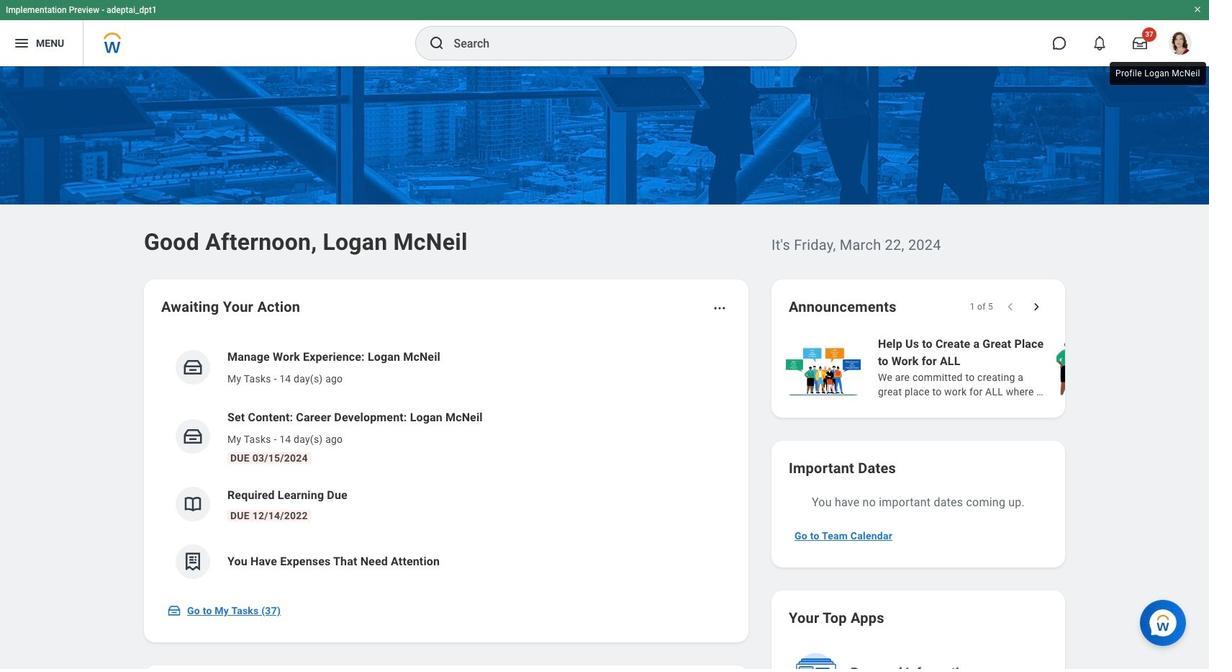 Task type: locate. For each thing, give the bounding box(es) containing it.
main content
[[0, 66, 1210, 669]]

inbox large image
[[1134, 36, 1148, 50]]

banner
[[0, 0, 1210, 66]]

chevron right small image
[[1030, 300, 1044, 314]]

status
[[971, 301, 994, 313]]

list
[[784, 334, 1210, 400], [161, 337, 732, 591]]

tooltip
[[1108, 59, 1210, 88]]

1 horizontal spatial inbox image
[[182, 426, 204, 447]]

1 vertical spatial inbox image
[[167, 604, 181, 618]]

0 horizontal spatial list
[[161, 337, 732, 591]]

1 horizontal spatial list
[[784, 334, 1210, 400]]

notifications large image
[[1093, 36, 1108, 50]]

chevron left small image
[[1004, 300, 1018, 314]]

0 vertical spatial inbox image
[[182, 426, 204, 447]]

inbox image
[[182, 426, 204, 447], [167, 604, 181, 618]]

profile logan mcneil image
[[1170, 32, 1193, 58]]



Task type: describe. For each thing, give the bounding box(es) containing it.
inbox image inside list
[[182, 426, 204, 447]]

dashboard expenses image
[[182, 551, 204, 573]]

related actions image
[[713, 301, 727, 315]]

0 horizontal spatial inbox image
[[167, 604, 181, 618]]

inbox image
[[182, 356, 204, 378]]

close environment banner image
[[1194, 5, 1203, 14]]

Search Workday  search field
[[454, 27, 767, 59]]

justify image
[[13, 35, 30, 52]]

search image
[[428, 35, 445, 52]]

book open image
[[182, 493, 204, 515]]



Task type: vqa. For each thing, say whether or not it's contained in the screenshot.
left Reported
no



